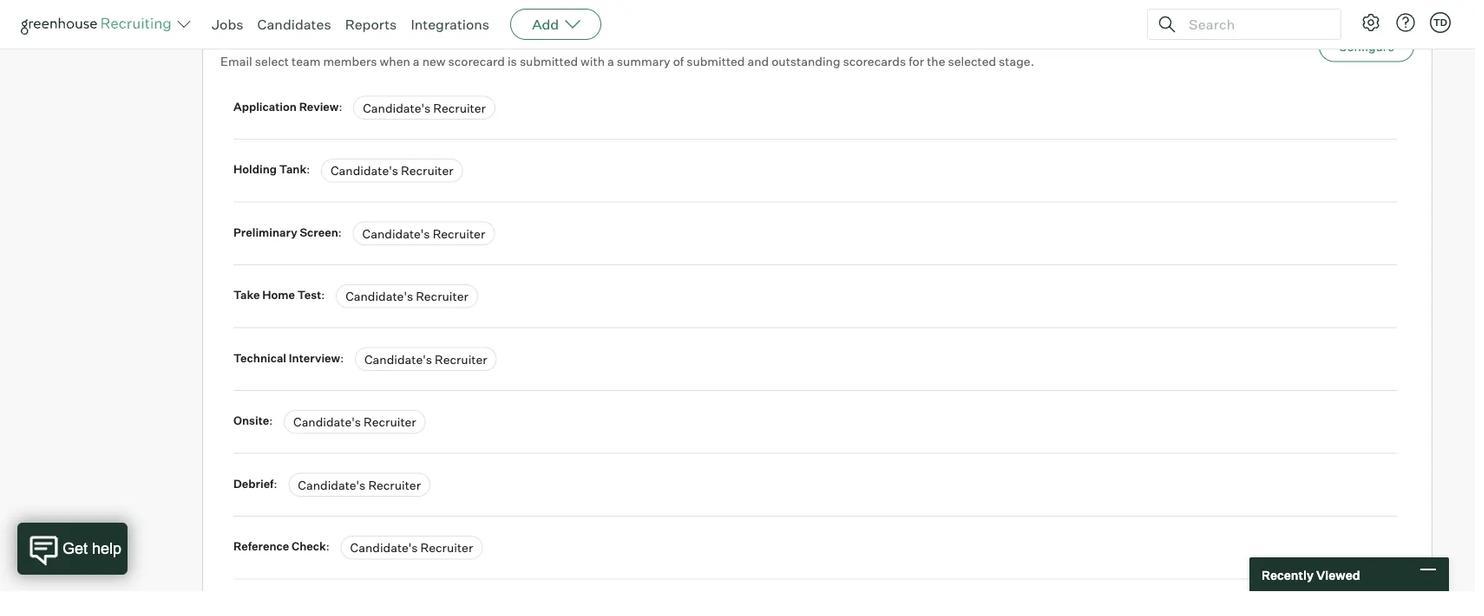 Task type: vqa. For each thing, say whether or not it's contained in the screenshot.
Recently
yes



Task type: describe. For each thing, give the bounding box(es) containing it.
members
[[323, 54, 377, 69]]

add
[[532, 16, 559, 33]]

candidate's for reference check :
[[350, 541, 418, 556]]

candidate's for take home test :
[[346, 289, 413, 304]]

scorecards
[[249, 28, 317, 43]]

td button
[[1431, 12, 1451, 33]]

recruiter for technical interview :
[[435, 352, 488, 367]]

recently viewed
[[1262, 568, 1361, 583]]

candidate's for holding tank :
[[331, 163, 398, 179]]

for
[[909, 54, 925, 69]]

1 submitted from the left
[[520, 54, 578, 69]]

recruiter for holding tank :
[[401, 163, 454, 179]]

onsite
[[234, 414, 269, 428]]

viewed
[[1317, 568, 1361, 583]]

: right preliminary
[[338, 225, 342, 239]]

interview
[[289, 351, 340, 365]]

technical interview :
[[234, 351, 346, 365]]

of
[[673, 54, 684, 69]]

technical
[[234, 351, 287, 365]]

when
[[380, 54, 410, 69]]

application review :
[[234, 100, 345, 113]]

preliminary
[[234, 225, 297, 239]]

new scorecards
[[220, 28, 317, 43]]

add button
[[511, 9, 602, 40]]

reference check :
[[234, 540, 332, 554]]

td button
[[1427, 9, 1455, 36]]

summary
[[617, 54, 671, 69]]

select
[[255, 54, 289, 69]]

candidate's for application review :
[[363, 100, 431, 116]]

: right holding
[[307, 163, 310, 176]]

debrief :
[[234, 477, 280, 491]]

preliminary screen :
[[234, 225, 344, 239]]

: down technical
[[269, 414, 273, 428]]

configure button
[[1319, 31, 1415, 62]]

reports
[[345, 16, 397, 33]]

recruiter for reference check :
[[421, 541, 473, 556]]

jobs
[[212, 16, 244, 33]]

2 a from the left
[[608, 54, 614, 69]]

candidate's recruiter for application review :
[[363, 100, 486, 116]]

holding
[[234, 163, 277, 176]]

: right reference
[[326, 540, 330, 554]]

new
[[220, 28, 247, 43]]

integrations link
[[411, 16, 490, 33]]

candidate's recruiter for onsite :
[[293, 415, 416, 430]]



Task type: locate. For each thing, give the bounding box(es) containing it.
: up reference check : at the bottom left of page
[[274, 477, 277, 491]]

candidate's for preliminary screen :
[[363, 226, 430, 241]]

: down the members
[[339, 100, 342, 113]]

greenhouse recruiting image
[[21, 14, 177, 35]]

a left new
[[413, 54, 420, 69]]

new
[[422, 54, 446, 69]]

1 horizontal spatial submitted
[[687, 54, 745, 69]]

: right 'home'
[[321, 288, 325, 302]]

take home test :
[[234, 288, 327, 302]]

candidate's right screen
[[363, 226, 430, 241]]

2 submitted from the left
[[687, 54, 745, 69]]

candidate's recruiter for take home test :
[[346, 289, 469, 304]]

a
[[413, 54, 420, 69], [608, 54, 614, 69]]

0 horizontal spatial a
[[413, 54, 420, 69]]

configure
[[1339, 39, 1395, 54]]

0 horizontal spatial submitted
[[520, 54, 578, 69]]

screen
[[300, 225, 338, 239]]

check
[[292, 540, 326, 554]]

: right technical
[[340, 351, 344, 365]]

recruiter for onsite :
[[364, 415, 416, 430]]

submitted
[[520, 54, 578, 69], [687, 54, 745, 69]]

candidate's recruiter for debrief :
[[298, 478, 421, 493]]

candidate's
[[363, 100, 431, 116], [331, 163, 398, 179], [363, 226, 430, 241], [346, 289, 413, 304], [365, 352, 432, 367], [293, 415, 361, 430], [298, 478, 366, 493], [350, 541, 418, 556]]

jobs link
[[212, 16, 244, 33]]

:
[[339, 100, 342, 113], [307, 163, 310, 176], [338, 225, 342, 239], [321, 288, 325, 302], [340, 351, 344, 365], [269, 414, 273, 428], [274, 477, 277, 491], [326, 540, 330, 554]]

outstanding
[[772, 54, 841, 69]]

recruiter for preliminary screen :
[[433, 226, 486, 241]]

candidate's recruiter for technical interview :
[[365, 352, 488, 367]]

selected
[[948, 54, 997, 69]]

candidate's right tank
[[331, 163, 398, 179]]

candidate's recruiter for preliminary screen :
[[363, 226, 486, 241]]

onsite :
[[234, 414, 275, 428]]

scorecards
[[843, 54, 906, 69]]

recently
[[1262, 568, 1314, 583]]

debrief
[[234, 477, 274, 491]]

email
[[220, 54, 252, 69]]

candidate's right the interview
[[365, 352, 432, 367]]

and
[[748, 54, 769, 69]]

candidate's recruiter for holding tank :
[[331, 163, 454, 179]]

candidate's down the interview
[[293, 415, 361, 430]]

reference
[[234, 540, 289, 554]]

candidates link
[[257, 16, 331, 33]]

candidate's right test in the left of the page
[[346, 289, 413, 304]]

recruiter
[[433, 100, 486, 116], [401, 163, 454, 179], [433, 226, 486, 241], [416, 289, 469, 304], [435, 352, 488, 367], [364, 415, 416, 430], [368, 478, 421, 493], [421, 541, 473, 556]]

1 a from the left
[[413, 54, 420, 69]]

td
[[1434, 16, 1448, 28]]

home
[[262, 288, 295, 302]]

scorecard
[[448, 54, 505, 69]]

take
[[234, 288, 260, 302]]

candidate's recruiter for reference check :
[[350, 541, 473, 556]]

Search text field
[[1185, 12, 1326, 37]]

recruiter for take home test :
[[416, 289, 469, 304]]

submitted right of
[[687, 54, 745, 69]]

is
[[508, 54, 517, 69]]

the
[[927, 54, 946, 69]]

recruiter for debrief :
[[368, 478, 421, 493]]

submitted right is
[[520, 54, 578, 69]]

tank
[[279, 163, 307, 176]]

team
[[292, 54, 321, 69]]

candidate's down when
[[363, 100, 431, 116]]

integrations
[[411, 16, 490, 33]]

recruiter for application review :
[[433, 100, 486, 116]]

with
[[581, 54, 605, 69]]

holding tank :
[[234, 163, 313, 176]]

candidate's for technical interview :
[[365, 352, 432, 367]]

candidate's right check in the bottom of the page
[[350, 541, 418, 556]]

application
[[234, 100, 297, 113]]

candidate's for onsite :
[[293, 415, 361, 430]]

1 horizontal spatial a
[[608, 54, 614, 69]]

review
[[299, 100, 339, 113]]

candidates
[[257, 16, 331, 33]]

candidate's recruiter
[[363, 100, 486, 116], [331, 163, 454, 179], [363, 226, 486, 241], [346, 289, 469, 304], [365, 352, 488, 367], [293, 415, 416, 430], [298, 478, 421, 493], [350, 541, 473, 556]]

reports link
[[345, 16, 397, 33]]

stage.
[[999, 54, 1035, 69]]

candidate's for debrief :
[[298, 478, 366, 493]]

email select team members when a new scorecard is submitted with a summary of submitted and outstanding scorecards for the selected stage.
[[220, 54, 1035, 69]]

test
[[298, 288, 321, 302]]

configure image
[[1361, 12, 1382, 33]]

a right with
[[608, 54, 614, 69]]

candidate's up check in the bottom of the page
[[298, 478, 366, 493]]



